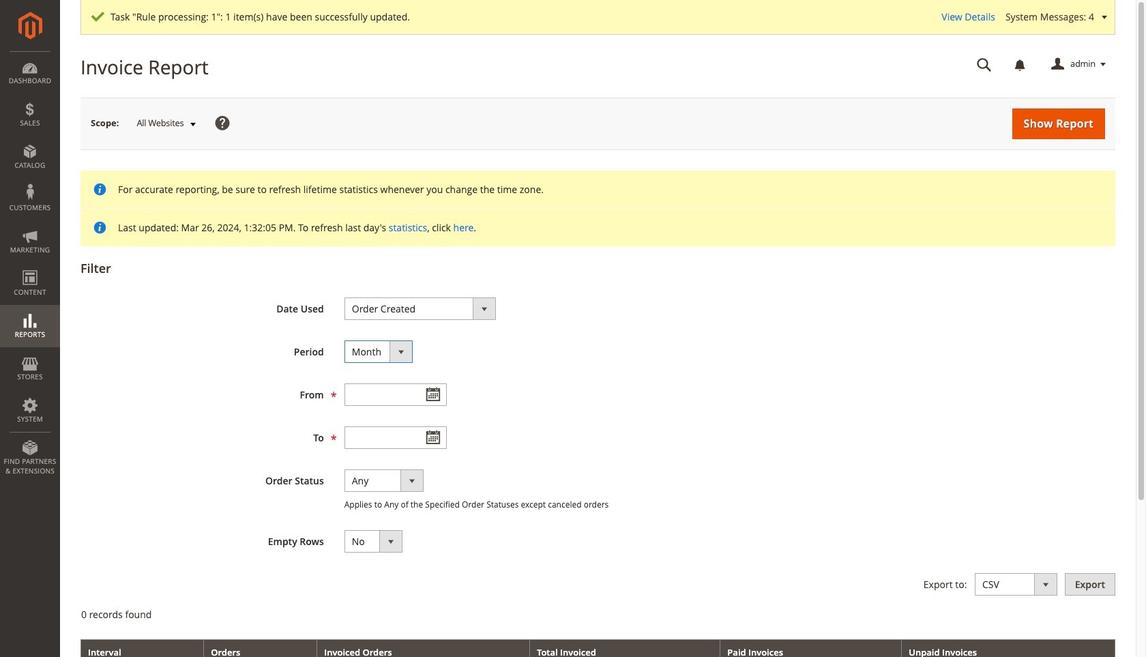 Task type: locate. For each thing, give the bounding box(es) containing it.
menu bar
[[0, 51, 60, 483]]

None text field
[[968, 53, 1002, 76]]

None text field
[[345, 384, 447, 406], [345, 427, 447, 449], [345, 384, 447, 406], [345, 427, 447, 449]]

magento admin panel image
[[18, 12, 42, 40]]



